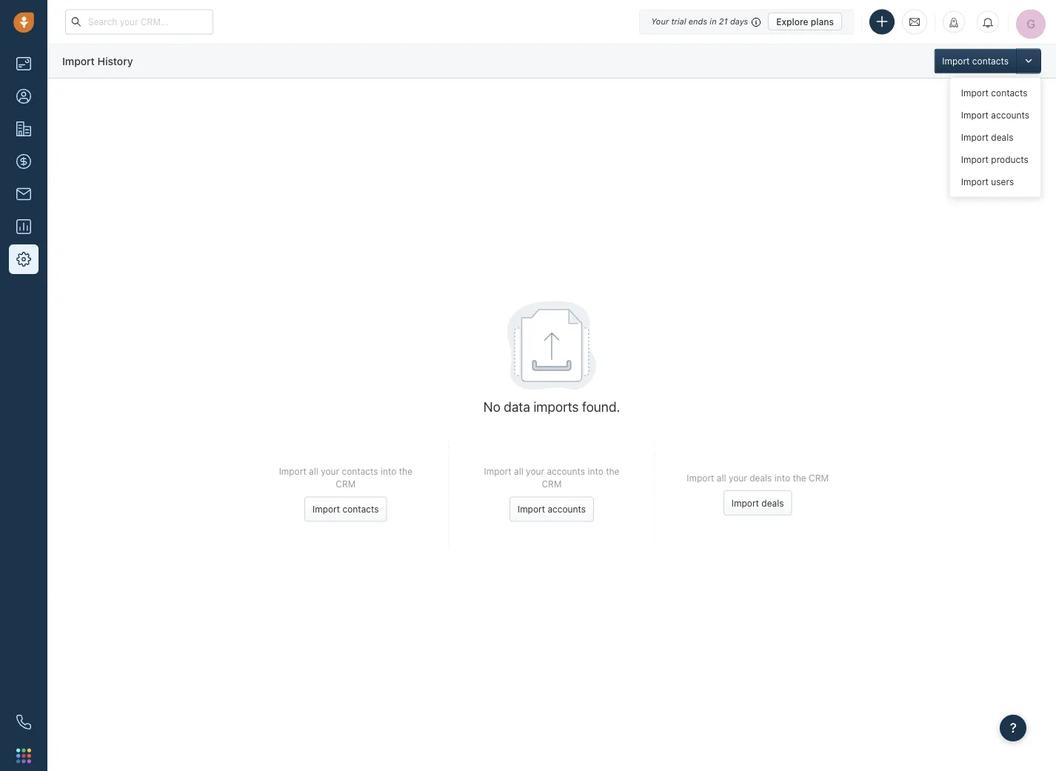 Task type: describe. For each thing, give the bounding box(es) containing it.
phone element
[[9, 708, 39, 737]]

import deals inside button
[[732, 498, 784, 508]]

all for deals
[[717, 473, 727, 483]]

days
[[731, 17, 749, 26]]

all for contacts
[[309, 466, 318, 477]]

crm for contacts
[[336, 479, 356, 490]]

explore plans link
[[769, 13, 843, 30]]

1 vertical spatial import contacts button
[[305, 497, 387, 522]]

no data imports found.
[[484, 399, 620, 415]]

contacts inside import all your contacts into the crm
[[342, 466, 378, 477]]

explore plans
[[777, 16, 834, 27]]

accounts inside import all your accounts into the crm
[[547, 466, 585, 477]]

data
[[504, 399, 530, 415]]

users
[[992, 177, 1015, 187]]

0 vertical spatial import contacts button
[[935, 49, 1017, 74]]

ends
[[689, 17, 708, 26]]

import all your contacts into the crm
[[279, 466, 413, 490]]

import inside import all your contacts into the crm
[[279, 466, 307, 477]]

crm for deals
[[809, 473, 829, 483]]

0 vertical spatial import deals
[[962, 132, 1014, 143]]

import products
[[962, 154, 1029, 165]]

plans
[[811, 16, 834, 27]]

into for contacts
[[381, 466, 397, 477]]

history
[[97, 55, 133, 67]]

the for import all your accounts into the crm
[[606, 466, 620, 477]]

1 vertical spatial deals
[[750, 473, 772, 483]]

send email image
[[910, 16, 920, 28]]

import deals button
[[724, 491, 793, 516]]

import all your accounts into the crm
[[484, 466, 620, 490]]

trial
[[672, 17, 687, 26]]

Search your CRM... text field
[[65, 9, 213, 34]]

your for deals
[[729, 473, 748, 483]]

0 vertical spatial deals
[[992, 132, 1014, 143]]

phone image
[[16, 715, 31, 730]]



Task type: vqa. For each thing, say whether or not it's contained in the screenshot.
into
yes



Task type: locate. For each thing, give the bounding box(es) containing it.
crm inside import all your accounts into the crm
[[542, 479, 562, 490]]

all inside import all your contacts into the crm
[[309, 466, 318, 477]]

found.
[[582, 399, 620, 415]]

import accounts button
[[510, 497, 594, 522]]

freshworks switcher image
[[16, 749, 31, 763]]

your
[[651, 17, 669, 26]]

your trial ends in 21 days
[[651, 17, 749, 26]]

products
[[992, 154, 1029, 165]]

into inside import all your accounts into the crm
[[588, 466, 604, 477]]

no
[[484, 399, 501, 415]]

the for import all your deals into the crm
[[793, 473, 807, 483]]

import deals up import products
[[962, 132, 1014, 143]]

crm for accounts
[[542, 479, 562, 490]]

all
[[309, 466, 318, 477], [514, 466, 524, 477], [717, 473, 727, 483]]

crm inside import all your contacts into the crm
[[336, 479, 356, 490]]

2 horizontal spatial into
[[775, 473, 791, 483]]

0 horizontal spatial the
[[399, 466, 413, 477]]

import history
[[62, 55, 133, 67]]

the inside import all your accounts into the crm
[[606, 466, 620, 477]]

all for accounts
[[514, 466, 524, 477]]

0 vertical spatial accounts
[[992, 110, 1030, 120]]

0 horizontal spatial into
[[381, 466, 397, 477]]

1 horizontal spatial all
[[514, 466, 524, 477]]

import
[[62, 55, 95, 67], [943, 56, 970, 66], [962, 88, 989, 98], [962, 110, 989, 120], [962, 132, 989, 143], [962, 154, 989, 165], [962, 177, 989, 187], [279, 466, 307, 477], [484, 466, 512, 477], [687, 473, 715, 483], [732, 498, 760, 508], [313, 504, 340, 515], [518, 504, 545, 515]]

0 horizontal spatial import accounts
[[518, 504, 586, 515]]

1 horizontal spatial import accounts
[[962, 110, 1030, 120]]

import accounts up import products
[[962, 110, 1030, 120]]

the for import all your contacts into the crm
[[399, 466, 413, 477]]

into for accounts
[[588, 466, 604, 477]]

1 vertical spatial import accounts
[[518, 504, 586, 515]]

into inside import all your contacts into the crm
[[381, 466, 397, 477]]

2 vertical spatial deals
[[762, 498, 784, 508]]

deals
[[992, 132, 1014, 143], [750, 473, 772, 483], [762, 498, 784, 508]]

21
[[719, 17, 728, 26]]

import inside import all your accounts into the crm
[[484, 466, 512, 477]]

0 vertical spatial import accounts
[[962, 110, 1030, 120]]

1 vertical spatial accounts
[[547, 466, 585, 477]]

0 horizontal spatial crm
[[336, 479, 356, 490]]

in
[[710, 17, 717, 26]]

0 horizontal spatial all
[[309, 466, 318, 477]]

0 vertical spatial import contacts
[[943, 56, 1009, 66]]

1 horizontal spatial the
[[606, 466, 620, 477]]

your for contacts
[[321, 466, 339, 477]]

1 horizontal spatial your
[[526, 466, 545, 477]]

1 horizontal spatial into
[[588, 466, 604, 477]]

accounts inside import accounts button
[[548, 504, 586, 515]]

into
[[381, 466, 397, 477], [588, 466, 604, 477], [775, 473, 791, 483]]

your
[[321, 466, 339, 477], [526, 466, 545, 477], [729, 473, 748, 483]]

the
[[399, 466, 413, 477], [606, 466, 620, 477], [793, 473, 807, 483]]

import users
[[962, 177, 1015, 187]]

import accounts inside import accounts button
[[518, 504, 586, 515]]

deals up import products
[[992, 132, 1014, 143]]

2 horizontal spatial crm
[[809, 473, 829, 483]]

import contacts button
[[935, 49, 1017, 74], [305, 497, 387, 522]]

2 horizontal spatial the
[[793, 473, 807, 483]]

accounts up products
[[992, 110, 1030, 120]]

1 vertical spatial import deals
[[732, 498, 784, 508]]

0 horizontal spatial import deals
[[732, 498, 784, 508]]

deals up import deals button
[[750, 473, 772, 483]]

0 horizontal spatial import contacts button
[[305, 497, 387, 522]]

accounts
[[992, 110, 1030, 120], [547, 466, 585, 477], [548, 504, 586, 515]]

import deals down import all your deals into the crm at the right of page
[[732, 498, 784, 508]]

2 horizontal spatial your
[[729, 473, 748, 483]]

1 horizontal spatial import contacts button
[[935, 49, 1017, 74]]

2 horizontal spatial all
[[717, 473, 727, 483]]

1 vertical spatial import contacts
[[962, 88, 1028, 98]]

0 horizontal spatial your
[[321, 466, 339, 477]]

1 horizontal spatial crm
[[542, 479, 562, 490]]

2 vertical spatial import contacts
[[313, 504, 379, 515]]

import contacts
[[943, 56, 1009, 66], [962, 88, 1028, 98], [313, 504, 379, 515]]

deals down import all your deals into the crm at the right of page
[[762, 498, 784, 508]]

import accounts
[[962, 110, 1030, 120], [518, 504, 586, 515]]

explore
[[777, 16, 809, 27]]

all inside import all your accounts into the crm
[[514, 466, 524, 477]]

crm
[[809, 473, 829, 483], [336, 479, 356, 490], [542, 479, 562, 490]]

your inside import all your accounts into the crm
[[526, 466, 545, 477]]

accounts down import all your accounts into the crm
[[548, 504, 586, 515]]

the inside import all your contacts into the crm
[[399, 466, 413, 477]]

contacts
[[973, 56, 1009, 66], [992, 88, 1028, 98], [342, 466, 378, 477], [343, 504, 379, 515]]

deals inside button
[[762, 498, 784, 508]]

imports
[[534, 399, 579, 415]]

your for accounts
[[526, 466, 545, 477]]

accounts up import accounts button
[[547, 466, 585, 477]]

import deals
[[962, 132, 1014, 143], [732, 498, 784, 508]]

your inside import all your contacts into the crm
[[321, 466, 339, 477]]

into for deals
[[775, 473, 791, 483]]

2 vertical spatial accounts
[[548, 504, 586, 515]]

import all your deals into the crm
[[687, 473, 829, 483]]

1 horizontal spatial import deals
[[962, 132, 1014, 143]]

import accounts down import all your accounts into the crm
[[518, 504, 586, 515]]



